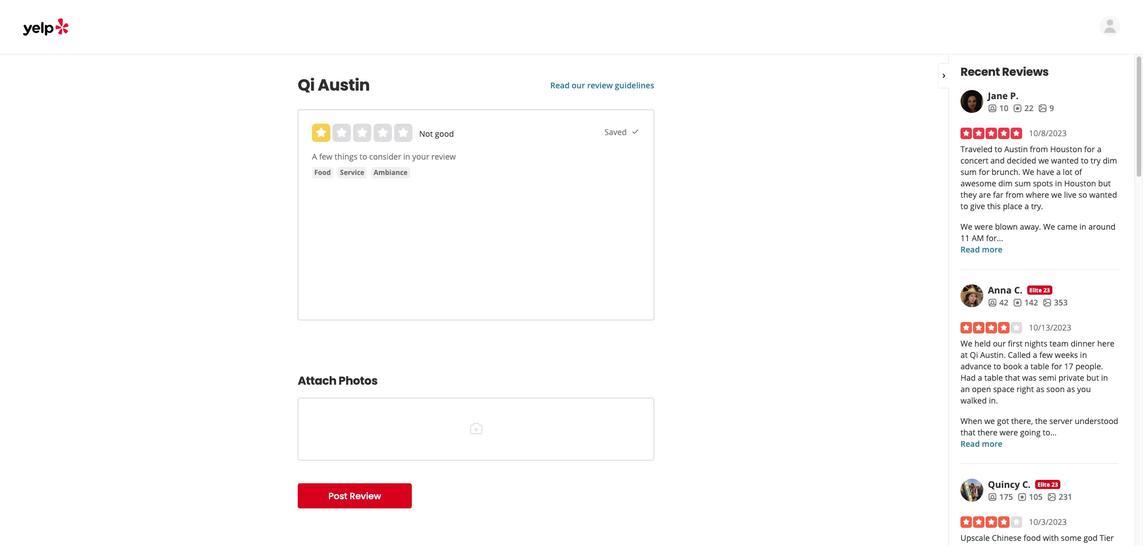 Task type: locate. For each thing, give the bounding box(es) containing it.
1 vertical spatial we
[[1051, 189, 1062, 200]]

friends element containing 42
[[988, 297, 1008, 309]]

None radio
[[374, 124, 392, 142], [394, 124, 412, 142], [374, 124, 392, 142], [394, 124, 412, 142]]

1 horizontal spatial and
[[1015, 544, 1029, 546]]

16 photos v2 image left 9
[[1038, 104, 1047, 113]]

review right your
[[431, 151, 456, 162]]

16 photos v2 image for anna c.
[[1043, 298, 1052, 307]]

our left guidelines
[[572, 80, 585, 91]]

austin up decided
[[1004, 144, 1028, 155]]

0 vertical spatial qi
[[298, 74, 315, 96]]

to down the 5 star rating image at the right
[[995, 144, 1002, 155]]

read for traveled
[[961, 244, 980, 255]]

sum up where
[[1015, 178, 1031, 189]]

16 review v2 image
[[1013, 104, 1022, 113]]

weeks
[[1055, 350, 1078, 360]]

few inside we held our first nights team dinner here at qi austin. called a few weeks in advance to book a table for 17 people. had a table that was semi private but in an open space right as soon as you walked in.
[[1039, 350, 1053, 360]]

give
[[970, 201, 985, 212]]

dinner
[[1071, 338, 1095, 349]]

4 star rating image up chinese
[[961, 517, 1022, 528]]

we left live
[[1051, 189, 1062, 200]]

elite 23 up '142'
[[1029, 286, 1050, 294]]

0 vertical spatial and
[[990, 155, 1005, 166]]

3 friends element from the top
[[988, 492, 1013, 503]]

photos element for quincy c.
[[1047, 492, 1072, 503]]

read more down am
[[961, 244, 1002, 255]]

got
[[997, 416, 1009, 427]]

photos element
[[1038, 103, 1054, 114], [1043, 297, 1068, 309], [1047, 492, 1072, 503]]

more down the there at the right bottom
[[982, 439, 1002, 449]]

1 horizontal spatial we
[[1038, 155, 1049, 166]]

place
[[1003, 201, 1022, 212]]

guidelines
[[615, 80, 654, 91]]

0 horizontal spatial we
[[984, 416, 995, 427]]

0 vertical spatial photos element
[[1038, 103, 1054, 114]]

for left 17
[[1051, 361, 1062, 372]]

but inside traveled to austin from houston for a concert and decided we wanted to try dim sum for brunch. we have a lot of awesome dim sum spots in houston but they are far from where we live so wanted to give this place a try.
[[1098, 178, 1111, 189]]

2 vertical spatial reviews element
[[1018, 492, 1043, 503]]

0 vertical spatial our
[[572, 80, 585, 91]]

in right the came
[[1079, 221, 1086, 232]]

23 up the 10/13/2023 at the right bottom
[[1043, 286, 1050, 294]]

few right a at left
[[319, 151, 333, 162]]

that
[[1005, 372, 1020, 383], [961, 427, 976, 438]]

photos element right '142'
[[1043, 297, 1068, 309]]

more down for…
[[982, 244, 1002, 255]]

not
[[419, 128, 433, 139]]

1 vertical spatial our
[[993, 338, 1006, 349]]

0 vertical spatial read more
[[961, 244, 1002, 255]]

0 vertical spatial elite 23
[[1029, 286, 1050, 294]]

but
[[1098, 178, 1111, 189], [1086, 372, 1099, 383]]

semi
[[1039, 372, 1056, 383]]

we up the there at the right bottom
[[984, 416, 995, 427]]

elite 23 up 105
[[1037, 481, 1058, 489]]

elite
[[1029, 286, 1042, 294], [1037, 481, 1050, 489]]

1 vertical spatial reviews element
[[1013, 297, 1038, 309]]

elite 23 link for anna c.
[[1027, 286, 1052, 295]]

came
[[1057, 221, 1077, 232]]

photos element containing 353
[[1043, 297, 1068, 309]]

rating element
[[312, 124, 412, 142]]

was
[[1022, 372, 1037, 383]]

0 vertical spatial but
[[1098, 178, 1111, 189]]

we up at
[[961, 338, 972, 349]]

23
[[1043, 286, 1050, 294], [1051, 481, 1058, 489]]

1 vertical spatial dim
[[998, 178, 1013, 189]]

16 photos v2 image
[[1038, 104, 1047, 113], [1043, 298, 1052, 307], [1047, 493, 1056, 502]]

that inside we held our first nights team dinner here at qi austin. called a few weeks in advance to book a table for 17 people. had a table that was semi private but in an open space right as soon as you walked in.
[[1005, 372, 1020, 383]]

wanted right so
[[1089, 189, 1117, 200]]

1 horizontal spatial 23
[[1051, 481, 1058, 489]]

from
[[1030, 144, 1048, 155], [1006, 189, 1024, 200]]

16 review v2 image left '142'
[[1013, 298, 1022, 307]]

16 friends v2 image for anna c.
[[988, 298, 997, 307]]

some
[[1061, 533, 1081, 544]]

more for am
[[982, 244, 1002, 255]]

elite 23 link for quincy c.
[[1035, 480, 1060, 489]]

c. for quincy c.
[[1022, 479, 1031, 491]]

service.
[[1064, 544, 1092, 546]]

1 vertical spatial elite 23 link
[[1035, 480, 1060, 489]]

16 photos v2 image left 231
[[1047, 493, 1056, 502]]

we up 11
[[961, 221, 972, 232]]

houston up 'lot'
[[1050, 144, 1082, 155]]

review
[[350, 490, 381, 503]]

spots
[[1033, 178, 1053, 189]]

that down book
[[1005, 372, 1020, 383]]

they
[[961, 189, 977, 200]]

0 horizontal spatial dim
[[998, 178, 1013, 189]]

saved
[[605, 126, 631, 137]]

read more for there
[[961, 439, 1002, 449]]

0 vertical spatial elite 23 link
[[1027, 286, 1052, 295]]

and down food
[[1015, 544, 1029, 546]]

4 star rating image for quincy
[[961, 517, 1022, 528]]

read more down the there at the right bottom
[[961, 439, 1002, 449]]

0 horizontal spatial and
[[990, 155, 1005, 166]]

and inside traveled to austin from houston for a concert and decided we wanted to try dim sum for brunch. we have a lot of awesome dim sum spots in houston but they are far from where we live so wanted to give this place a try.
[[990, 155, 1005, 166]]

0 vertical spatial that
[[1005, 372, 1020, 383]]

0 horizontal spatial were
[[974, 221, 993, 232]]

4 star rating image for anna
[[961, 322, 1022, 334]]

read more button down the there at the right bottom
[[961, 439, 1002, 450]]

1 horizontal spatial were
[[1000, 427, 1018, 438]]

2 horizontal spatial for
[[1084, 144, 1095, 155]]

qi austin
[[298, 74, 370, 96]]

23 up 10/3/2023 at the bottom right of the page
[[1051, 481, 1058, 489]]

0 vertical spatial 23
[[1043, 286, 1050, 294]]

0 vertical spatial 16 review v2 image
[[1013, 298, 1022, 307]]

0 vertical spatial c.
[[1014, 284, 1023, 297]]

a up try on the top right of page
[[1097, 144, 1102, 155]]

try
[[1091, 155, 1101, 166]]

consider
[[369, 151, 401, 162]]

0 horizontal spatial table
[[984, 372, 1003, 383]]

1 vertical spatial few
[[1039, 350, 1053, 360]]

0 vertical spatial wanted
[[1051, 155, 1079, 166]]

book
[[1003, 361, 1022, 372]]

0 horizontal spatial for
[[979, 167, 990, 177]]

2 friends element from the top
[[988, 297, 1008, 309]]

read more button
[[961, 244, 1002, 256], [961, 439, 1002, 450]]

were
[[974, 221, 993, 232], [1000, 427, 1018, 438]]

0 vertical spatial table
[[1031, 361, 1049, 372]]

0 horizontal spatial our
[[572, 80, 585, 91]]

for up try on the top right of page
[[1084, 144, 1095, 155]]

from up place
[[1006, 189, 1024, 200]]

1 vertical spatial friends element
[[988, 297, 1008, 309]]

1 horizontal spatial from
[[1030, 144, 1048, 155]]

1 vertical spatial austin
[[1004, 144, 1028, 155]]

0 vertical spatial from
[[1030, 144, 1048, 155]]

1 read more from the top
[[961, 244, 1002, 255]]

2 vertical spatial read
[[961, 439, 980, 449]]

dim
[[1103, 155, 1117, 166], [998, 178, 1013, 189]]

2 4 star rating image from the top
[[961, 517, 1022, 528]]

friends element
[[988, 103, 1008, 114], [988, 297, 1008, 309], [988, 492, 1013, 503]]

wanted up 'lot'
[[1051, 155, 1079, 166]]

2 read more from the top
[[961, 439, 1002, 449]]

23 for quincy c.
[[1051, 481, 1058, 489]]

1 horizontal spatial our
[[993, 338, 1006, 349]]

read more
[[961, 244, 1002, 255], [961, 439, 1002, 449]]

sum down concert
[[961, 167, 977, 177]]

but down try on the top right of page
[[1098, 178, 1111, 189]]

0 vertical spatial we
[[1038, 155, 1049, 166]]

table
[[1031, 361, 1049, 372], [984, 372, 1003, 383]]

1 vertical spatial elite 23
[[1037, 481, 1058, 489]]

elite 23 link
[[1027, 286, 1052, 295], [1035, 480, 1060, 489]]

1 horizontal spatial sum
[[1015, 178, 1031, 189]]

c. right anna
[[1014, 284, 1023, 297]]

2 vertical spatial for
[[1051, 361, 1062, 372]]

1 16 friends v2 image from the top
[[988, 298, 997, 307]]

we inside traveled to austin from houston for a concert and decided we wanted to try dim sum for brunch. we have a lot of awesome dim sum spots in houston but they are far from where we live so wanted to give this place a try.
[[1022, 167, 1034, 177]]

in.
[[989, 395, 998, 406]]

1 horizontal spatial wanted
[[1089, 189, 1117, 200]]

we up the have in the right of the page
[[1038, 155, 1049, 166]]

friends element down anna
[[988, 297, 1008, 309]]

175
[[999, 492, 1013, 503]]

austin up "rating" element
[[318, 74, 370, 96]]

9
[[1050, 103, 1054, 114]]

0 vertical spatial elite
[[1029, 286, 1042, 294]]

0 vertical spatial dim
[[1103, 155, 1117, 166]]

table up space
[[984, 372, 1003, 383]]

read for we
[[961, 439, 980, 449]]

1 horizontal spatial few
[[1039, 350, 1053, 360]]

1 vertical spatial photos element
[[1043, 297, 1068, 309]]

0 horizontal spatial sum
[[961, 167, 977, 177]]

elite 23
[[1029, 286, 1050, 294], [1037, 481, 1058, 489]]

but inside we held our first nights team dinner here at qi austin. called a few weeks in advance to book a table for 17 people. had a table that was semi private but in an open space right as soon as you walked in.
[[1086, 372, 1099, 383]]

read
[[550, 80, 570, 91], [961, 244, 980, 255], [961, 439, 980, 449]]

10/3/2023
[[1029, 517, 1067, 528]]

2 16 friends v2 image from the top
[[988, 493, 997, 502]]

105
[[1029, 492, 1043, 503]]

1 vertical spatial and
[[1015, 544, 1029, 546]]

houston down the of
[[1064, 178, 1096, 189]]

16 review v2 image for quincy
[[1018, 493, 1027, 502]]

1 vertical spatial 16 friends v2 image
[[988, 493, 997, 502]]

close sidebar icon image
[[939, 71, 949, 80], [939, 71, 949, 80]]

attach
[[298, 373, 336, 389]]

reviews element containing 105
[[1018, 492, 1043, 503]]

1 vertical spatial 16 review v2 image
[[1018, 493, 1027, 502]]

dim down brunch.
[[998, 178, 1013, 189]]

to down austin.
[[994, 361, 1001, 372]]

few
[[319, 151, 333, 162], [1039, 350, 1053, 360]]

elite 23 link up 105
[[1035, 480, 1060, 489]]

16 review v2 image left 105
[[1018, 493, 1027, 502]]

1 horizontal spatial as
[[1067, 384, 1075, 395]]

we down decided
[[1022, 167, 1034, 177]]

1 horizontal spatial qi
[[970, 350, 978, 360]]

read more button down am
[[961, 244, 1002, 256]]

4 star rating image up held
[[961, 322, 1022, 334]]

photos element right 22
[[1038, 103, 1054, 114]]

we inside we held our first nights team dinner here at qi austin. called a few weeks in advance to book a table for 17 people. had a table that was semi private but in an open space right as soon as you walked in.
[[961, 338, 972, 349]]

upscale chinese food with some god tier unique dishes and amazing service. cos
[[961, 533, 1114, 546]]

elite 23 for anna c.
[[1029, 286, 1050, 294]]

reviews element down the p.
[[1013, 103, 1034, 114]]

we were blown away. we came in around 11 am for…
[[961, 221, 1116, 244]]

reviews element right 175
[[1018, 492, 1043, 503]]

going
[[1020, 427, 1041, 438]]

c.
[[1014, 284, 1023, 297], [1022, 479, 1031, 491]]

elite up 105
[[1037, 481, 1050, 489]]

0 horizontal spatial as
[[1036, 384, 1044, 395]]

2 vertical spatial photos element
[[1047, 492, 1072, 503]]

photos element containing 231
[[1047, 492, 1072, 503]]

1 vertical spatial read more
[[961, 439, 1002, 449]]

our up austin.
[[993, 338, 1006, 349]]

soon
[[1046, 384, 1065, 395]]

0 vertical spatial read more button
[[961, 244, 1002, 256]]

1 horizontal spatial austin
[[1004, 144, 1028, 155]]

0 horizontal spatial 23
[[1043, 286, 1050, 294]]

16 friends v2 image
[[988, 298, 997, 307], [988, 493, 997, 502]]

friends element down jane
[[988, 103, 1008, 114]]

are
[[979, 189, 991, 200]]

around
[[1088, 221, 1116, 232]]

23 for anna c.
[[1043, 286, 1050, 294]]

were down got
[[1000, 427, 1018, 438]]

1 vertical spatial 16 photos v2 image
[[1043, 298, 1052, 307]]

for
[[1084, 144, 1095, 155], [979, 167, 990, 177], [1051, 361, 1062, 372]]

1 vertical spatial more
[[982, 439, 1002, 449]]

0 vertical spatial houston
[[1050, 144, 1082, 155]]

16 review v2 image
[[1013, 298, 1022, 307], [1018, 493, 1027, 502]]

qi inside we held our first nights team dinner here at qi austin. called a few weeks in advance to book a table for 17 people. had a table that was semi private but in an open space right as soon as you walked in.
[[970, 350, 978, 360]]

friends element containing 175
[[988, 492, 1013, 503]]

16 photos v2 image left 353
[[1043, 298, 1052, 307]]

sum
[[961, 167, 977, 177], [1015, 178, 1031, 189]]

so
[[1079, 189, 1087, 200]]

friends element down 'quincy' at bottom right
[[988, 492, 1013, 503]]

elite 23 for quincy c.
[[1037, 481, 1058, 489]]

0 vertical spatial friends element
[[988, 103, 1008, 114]]

few down 'nights'
[[1039, 350, 1053, 360]]

but down "people."
[[1086, 372, 1099, 383]]

1 read more button from the top
[[961, 244, 1002, 256]]

1 vertical spatial read
[[961, 244, 980, 255]]

2 read more button from the top
[[961, 439, 1002, 450]]

0 vertical spatial 16 photos v2 image
[[1038, 104, 1047, 113]]

2 more from the top
[[982, 439, 1002, 449]]

0 vertical spatial reviews element
[[1013, 103, 1034, 114]]

for up awesome on the right top
[[979, 167, 990, 177]]

good
[[435, 128, 454, 139]]

dim right try on the top right of page
[[1103, 155, 1117, 166]]

photos element right 105
[[1047, 492, 1072, 503]]

jane p.
[[988, 90, 1019, 102]]

anna c.
[[988, 284, 1023, 297]]

0 vertical spatial few
[[319, 151, 333, 162]]

1 vertical spatial qi
[[970, 350, 978, 360]]

elite 23 link up '142'
[[1027, 286, 1052, 295]]

1 vertical spatial c.
[[1022, 479, 1031, 491]]

1 vertical spatial elite
[[1037, 481, 1050, 489]]

read more button for 11
[[961, 244, 1002, 256]]

upscale
[[961, 533, 990, 544]]

as down semi
[[1036, 384, 1044, 395]]

when we got there, the server understood that there were going to…
[[961, 416, 1118, 438]]

1 vertical spatial that
[[961, 427, 976, 438]]

in right spots
[[1055, 178, 1062, 189]]

1 vertical spatial read more button
[[961, 439, 1002, 450]]

c. up 105
[[1022, 479, 1031, 491]]

1 horizontal spatial that
[[1005, 372, 1020, 383]]

photos element for anna c.
[[1043, 297, 1068, 309]]

elite up '142'
[[1029, 286, 1042, 294]]

at
[[961, 350, 968, 360]]

a
[[1097, 144, 1102, 155], [1056, 167, 1061, 177], [1025, 201, 1029, 212], [1033, 350, 1037, 360], [1024, 361, 1029, 372], [978, 372, 982, 383]]

2 vertical spatial friends element
[[988, 492, 1013, 503]]

team
[[1050, 338, 1069, 349]]

friends element for anna c.
[[988, 297, 1008, 309]]

to down the they
[[961, 201, 968, 212]]

away.
[[1020, 221, 1041, 232]]

10/8/2023
[[1029, 128, 1067, 139]]

0 vertical spatial 16 friends v2 image
[[988, 298, 997, 307]]

1 horizontal spatial for
[[1051, 361, 1062, 372]]

as down private
[[1067, 384, 1075, 395]]

reviews element
[[1013, 103, 1034, 114], [1013, 297, 1038, 309], [1018, 492, 1043, 503]]

table up semi
[[1031, 361, 1049, 372]]

2 vertical spatial 16 photos v2 image
[[1047, 493, 1056, 502]]

0 vertical spatial review
[[587, 80, 613, 91]]

0 horizontal spatial austin
[[318, 74, 370, 96]]

0 horizontal spatial review
[[431, 151, 456, 162]]

and up brunch.
[[990, 155, 1005, 166]]

1 vertical spatial 23
[[1051, 481, 1058, 489]]

1 4 star rating image from the top
[[961, 322, 1022, 334]]

16 friends v2 image left 42
[[988, 298, 997, 307]]

from down 10/8/2023
[[1030, 144, 1048, 155]]

tier
[[1100, 533, 1114, 544]]

we
[[1022, 167, 1034, 177], [961, 221, 972, 232], [1043, 221, 1055, 232], [961, 338, 972, 349]]

None radio
[[312, 124, 330, 142], [333, 124, 351, 142], [353, 124, 371, 142], [312, 124, 330, 142], [333, 124, 351, 142], [353, 124, 371, 142]]

1 friends element from the top
[[988, 103, 1008, 114]]

16 friends v2 image
[[988, 104, 997, 113]]

we
[[1038, 155, 1049, 166], [1051, 189, 1062, 200], [984, 416, 995, 427]]

1 more from the top
[[982, 244, 1002, 255]]

1 vertical spatial review
[[431, 151, 456, 162]]

that down when
[[961, 427, 976, 438]]

0 vertical spatial austin
[[318, 74, 370, 96]]

reviews element right 42
[[1013, 297, 1038, 309]]

reviews
[[1002, 64, 1049, 80]]

were inside we were blown away. we came in around 11 am for…
[[974, 221, 993, 232]]

review left guidelines
[[587, 80, 613, 91]]

16 friends v2 image left 175
[[988, 493, 997, 502]]

were up am
[[974, 221, 993, 232]]

wanted
[[1051, 155, 1079, 166], [1089, 189, 1117, 200]]

to left try on the top right of page
[[1081, 155, 1089, 166]]

4 star rating image
[[961, 322, 1022, 334], [961, 517, 1022, 528]]

reviews element containing 142
[[1013, 297, 1038, 309]]

a left 'lot'
[[1056, 167, 1061, 177]]

as
[[1036, 384, 1044, 395], [1067, 384, 1075, 395]]

here
[[1097, 338, 1114, 349]]

1 vertical spatial sum
[[1015, 178, 1031, 189]]

were inside 'when we got there, the server understood that there were going to…'
[[1000, 427, 1018, 438]]

16 friends v2 image for quincy c.
[[988, 493, 997, 502]]

0 vertical spatial were
[[974, 221, 993, 232]]



Task type: vqa. For each thing, say whether or not it's contained in the screenshot.
6206 at bottom
no



Task type: describe. For each thing, give the bounding box(es) containing it.
open
[[972, 384, 991, 395]]

there,
[[1011, 416, 1033, 427]]

10
[[999, 103, 1008, 114]]

post review button
[[298, 484, 412, 509]]

1 vertical spatial wanted
[[1089, 189, 1117, 200]]

0 vertical spatial read
[[550, 80, 570, 91]]

quincy
[[988, 479, 1020, 491]]

more for were
[[982, 439, 1002, 449]]

people.
[[1075, 361, 1103, 372]]

brunch.
[[992, 167, 1020, 177]]

am
[[972, 233, 984, 244]]

1 vertical spatial houston
[[1064, 178, 1096, 189]]

to inside we held our first nights team dinner here at qi austin. called a few weeks in advance to book a table for 17 people. had a table that was semi private but in an open space right as soon as you walked in.
[[994, 361, 1001, 372]]

austin inside traveled to austin from houston for a concert and decided we wanted to try dim sum for brunch. we have a lot of awesome dim sum spots in houston but they are far from where we live so wanted to give this place a try.
[[1004, 144, 1028, 155]]

this
[[987, 201, 1001, 212]]

there
[[978, 427, 998, 438]]

we inside 'when we got there, the server understood that there were going to…'
[[984, 416, 995, 427]]

traveled
[[961, 144, 993, 155]]

a
[[312, 151, 317, 162]]

dishes
[[989, 544, 1013, 546]]

read our review guidelines
[[550, 80, 654, 91]]

friends element for quincy c.
[[988, 492, 1013, 503]]

in left your
[[403, 151, 410, 162]]

where
[[1026, 189, 1049, 200]]

held
[[974, 338, 991, 349]]

first
[[1008, 338, 1023, 349]]

lot
[[1063, 167, 1073, 177]]

read more button for there
[[961, 439, 1002, 450]]

recent
[[961, 64, 1000, 80]]

our inside we held our first nights team dinner here at qi austin. called a few weeks in advance to book a table for 17 people. had a table that was semi private but in an open space right as soon as you walked in.
[[993, 338, 1006, 349]]

private
[[1058, 372, 1084, 383]]

2 horizontal spatial we
[[1051, 189, 1062, 200]]

elite for quincy c.
[[1037, 481, 1050, 489]]

0 vertical spatial for
[[1084, 144, 1095, 155]]

called
[[1008, 350, 1031, 360]]

decided
[[1007, 155, 1036, 166]]

an
[[961, 384, 970, 395]]

read more for 11
[[961, 244, 1002, 255]]

chinese
[[992, 533, 1022, 544]]

353
[[1054, 297, 1068, 308]]

reviews element for anna c.
[[1013, 297, 1038, 309]]

a down 'nights'
[[1033, 350, 1037, 360]]

to…
[[1043, 427, 1057, 438]]

attach photos image
[[469, 422, 483, 436]]

1 horizontal spatial review
[[587, 80, 613, 91]]

22
[[1024, 103, 1034, 114]]

c. for anna c.
[[1014, 284, 1023, 297]]

of
[[1075, 167, 1082, 177]]

42
[[999, 297, 1008, 308]]

when
[[961, 416, 982, 427]]

16 checkmark v2 image
[[631, 127, 640, 137]]

have
[[1036, 167, 1054, 177]]

quincy c.
[[988, 479, 1031, 491]]

try.
[[1031, 201, 1043, 212]]

anna
[[988, 284, 1012, 297]]

1 vertical spatial table
[[984, 372, 1003, 383]]

attach photos
[[298, 373, 378, 389]]

jeremy m. image
[[1100, 16, 1120, 37]]

a up open
[[978, 372, 982, 383]]

a few things to consider in your review
[[312, 151, 456, 162]]

recent reviews
[[961, 64, 1049, 80]]

unique
[[961, 544, 987, 546]]

0 horizontal spatial wanted
[[1051, 155, 1079, 166]]

a up was
[[1024, 361, 1029, 372]]

qi austin link
[[298, 74, 523, 96]]

reviews element for quincy c.
[[1018, 492, 1043, 503]]

traveled to austin from houston for a concert and decided we wanted to try dim sum for brunch. we have a lot of awesome dim sum spots in houston but they are far from where we live so wanted to give this place a try.
[[961, 144, 1117, 212]]

photo of anna c. image
[[961, 285, 983, 307]]

service
[[340, 168, 364, 177]]

god
[[1084, 533, 1098, 544]]

a left try. in the top of the page
[[1025, 201, 1029, 212]]

right
[[1017, 384, 1034, 395]]

blown
[[995, 221, 1018, 232]]

we held our first nights team dinner here at qi austin. called a few weeks in advance to book a table for 17 people. had a table that was semi private but in an open space right as soon as you walked in.
[[961, 338, 1114, 406]]

2 as from the left
[[1067, 384, 1075, 395]]

and inside upscale chinese food with some god tier unique dishes and amazing service. cos
[[1015, 544, 1029, 546]]

0 horizontal spatial from
[[1006, 189, 1024, 200]]

reviews element containing 22
[[1013, 103, 1034, 114]]

1 horizontal spatial table
[[1031, 361, 1049, 372]]

in down "people."
[[1101, 372, 1108, 383]]

understood
[[1075, 416, 1118, 427]]

photos
[[339, 373, 378, 389]]

231
[[1059, 492, 1072, 503]]

photos element containing 9
[[1038, 103, 1054, 114]]

server
[[1049, 416, 1073, 427]]

post
[[328, 490, 347, 503]]

you
[[1077, 384, 1091, 395]]

food
[[1024, 533, 1041, 544]]

space
[[993, 384, 1015, 395]]

photo of quincy c. image
[[961, 479, 983, 502]]

elite for anna c.
[[1029, 286, 1042, 294]]

16 review v2 image for anna
[[1013, 298, 1022, 307]]

17
[[1064, 361, 1073, 372]]

had
[[961, 372, 976, 383]]

to right things
[[360, 151, 367, 162]]

with
[[1043, 533, 1059, 544]]

not good
[[419, 128, 454, 139]]

nights
[[1025, 338, 1047, 349]]

for inside we held our first nights team dinner here at qi austin. called a few weeks in advance to book a table for 17 people. had a table that was semi private but in an open space right as soon as you walked in.
[[1051, 361, 1062, 372]]

live
[[1064, 189, 1077, 200]]

in inside traveled to austin from houston for a concert and decided we wanted to try dim sum for brunch. we have a lot of awesome dim sum spots in houston but they are far from where we live so wanted to give this place a try.
[[1055, 178, 1062, 189]]

advance
[[961, 361, 992, 372]]

concert
[[961, 155, 988, 166]]

that inside 'when we got there, the server understood that there were going to…'
[[961, 427, 976, 438]]

in down 'dinner'
[[1080, 350, 1087, 360]]

austin.
[[980, 350, 1006, 360]]

ambiance
[[374, 168, 408, 177]]

0 horizontal spatial qi
[[298, 74, 315, 96]]

post review
[[328, 490, 381, 503]]

0 vertical spatial sum
[[961, 167, 977, 177]]

photo of jane p. image
[[961, 90, 983, 113]]

16 photos v2 image for quincy c.
[[1047, 493, 1056, 502]]

1 vertical spatial for
[[979, 167, 990, 177]]

your
[[412, 151, 429, 162]]

1 as from the left
[[1036, 384, 1044, 395]]

we left the came
[[1043, 221, 1055, 232]]

11
[[961, 233, 970, 244]]

142
[[1024, 297, 1038, 308]]

friends element containing 10
[[988, 103, 1008, 114]]

1 horizontal spatial dim
[[1103, 155, 1117, 166]]

in inside we were blown away. we came in around 11 am for…
[[1079, 221, 1086, 232]]

0 horizontal spatial few
[[319, 151, 333, 162]]

far
[[993, 189, 1004, 200]]

amazing
[[1031, 544, 1062, 546]]

5 star rating image
[[961, 128, 1022, 139]]



